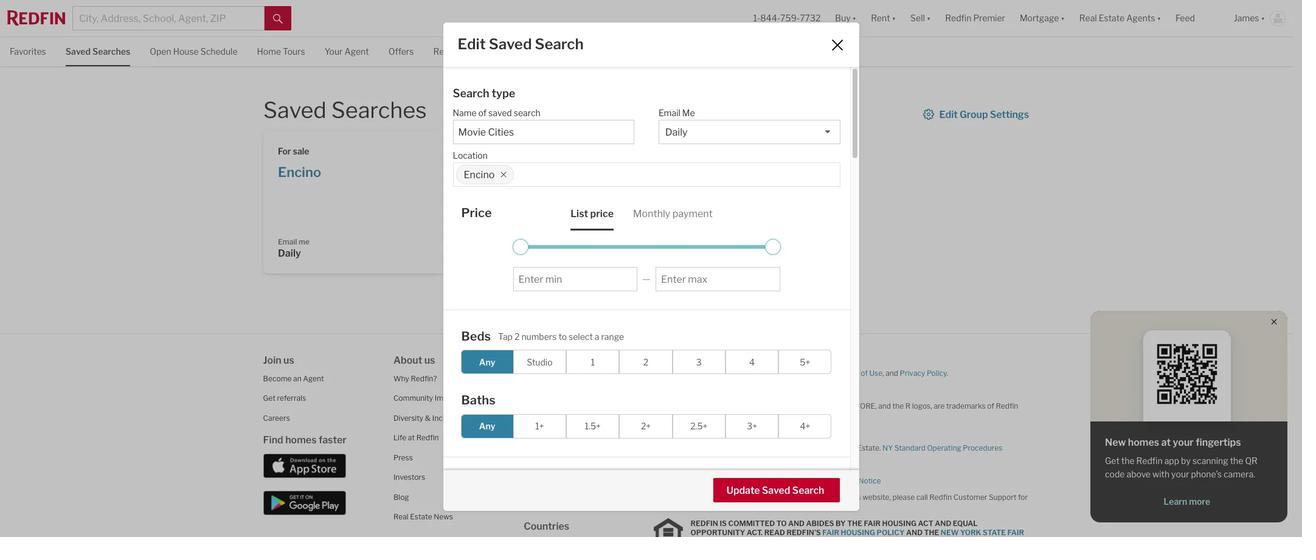 Task type: vqa. For each thing, say whether or not it's contained in the screenshot.
group
yes



Task type: describe. For each thing, give the bounding box(es) containing it.
agree
[[796, 368, 815, 378]]

2 vertical spatial real
[[394, 512, 409, 522]]

become an agent button
[[263, 374, 324, 383]]

ny
[[883, 443, 894, 452]]

3+ radio
[[726, 414, 779, 439]]

california
[[655, 427, 687, 436]]

using
[[688, 493, 706, 502]]

results
[[792, 485, 824, 497]]

any for studio
[[479, 357, 496, 367]]

qr
[[1246, 456, 1258, 466]]

to for in
[[716, 443, 723, 452]]

walk
[[827, 401, 849, 410]]

or inside redfin and all redfin variants, title forward, walk score, and the r logos, are trademarks of redfin corporation, registered or pending in the uspto.
[[735, 410, 743, 420]]

equal housing opportunity image
[[655, 518, 684, 537]]

City, Address, School, Agent, ZIP search field
[[72, 6, 265, 30]]

redfin twitter image
[[540, 412, 550, 422]]

registered
[[699, 410, 734, 420]]

maximum price slider
[[765, 239, 781, 255]]

update saved search
[[727, 485, 825, 497]]

life at redfin button
[[394, 433, 439, 442]]

your agent link
[[325, 37, 369, 65]]

get the redfin app by scanning the qr code above with your phone's camera.
[[1106, 456, 1258, 480]]

edit group settings
[[940, 109, 1030, 120]]

3 checkbox
[[673, 350, 726, 374]]

1-844-759-7732 .
[[679, 502, 739, 511]]

Any radio
[[461, 414, 514, 439]]

1 horizontal spatial .
[[947, 368, 949, 378]]

1.5+ radio
[[567, 414, 620, 439]]

house
[[173, 46, 199, 57]]

the up camera.
[[1231, 456, 1244, 466]]

owner dashboard
[[487, 46, 558, 57]]

and right score,
[[879, 401, 892, 410]]

1 horizontal spatial estate
[[715, 460, 737, 469]]

reader,
[[738, 493, 761, 502]]

reading
[[822, 493, 847, 502]]

contact us
[[524, 374, 562, 383]]

5+ checkbox
[[779, 350, 832, 374]]

4 checkbox
[[726, 350, 779, 374]]

me
[[683, 108, 695, 118]]

1 vertical spatial settings
[[991, 109, 1030, 120]]

new mexico real estate licenses
[[655, 460, 769, 469]]

camera.
[[1224, 469, 1256, 480]]

us for join us
[[284, 355, 294, 366]]

a inside edit saved search 'dialog'
[[595, 331, 600, 342]]

learn more link
[[1106, 496, 1270, 508]]

community impact
[[394, 394, 459, 403]]

real estate news
[[394, 512, 453, 522]]

homes for find
[[286, 435, 317, 446]]

no
[[777, 485, 790, 497]]

logos,
[[913, 401, 933, 410]]

2+
[[641, 421, 651, 432]]

daily
[[278, 248, 301, 259]]

type
[[492, 87, 516, 100]]

more
[[1190, 497, 1211, 507]]

1 vertical spatial search
[[453, 87, 490, 100]]

email me element
[[659, 102, 835, 120]]

tap
[[498, 331, 513, 342]]

1 checkbox
[[567, 350, 620, 374]]

is
[[720, 519, 727, 528]]

careers button
[[263, 414, 290, 423]]

4+ radio
[[779, 414, 832, 439]]

business
[[735, 443, 765, 452]]

us for find us
[[546, 355, 557, 366]]

redfin facebook image
[[524, 412, 534, 422]]

offers link
[[389, 37, 414, 65]]

the left r
[[893, 401, 904, 410]]

1 horizontal spatial real
[[698, 460, 713, 469]]

name of saved search element
[[453, 102, 629, 120]]

baths
[[462, 393, 496, 408]]

list price element
[[571, 198, 614, 230]]

uspto.
[[794, 410, 820, 420]]

0 vertical spatial settings
[[626, 46, 660, 57]]

2023
[[699, 352, 718, 361]]

monthly payment element
[[634, 198, 713, 230]]

get referrals button
[[263, 394, 306, 403]]

0 vertical spatial real
[[841, 443, 856, 452]]

redfin premier button
[[939, 0, 1013, 37]]

for
[[278, 146, 291, 156]]

notification settings
[[578, 46, 660, 57]]

1 horizontal spatial agent
[[345, 46, 369, 57]]

housing
[[883, 519, 917, 528]]

the left uspto.
[[781, 410, 792, 420]]

1.5+
[[585, 421, 601, 432]]

redfin is licensed to do business in new york as redfin real estate. ny standard operating procedures
[[655, 443, 1003, 452]]

home tours link
[[257, 37, 305, 65]]

redfin left is
[[655, 443, 677, 452]]

name of saved search
[[453, 108, 541, 118]]

0 horizontal spatial in
[[766, 443, 772, 452]]

1 and from the left
[[789, 519, 805, 528]]

0 vertical spatial about
[[394, 355, 423, 366]]

in inside redfin and all redfin variants, title forward, walk score, and the r logos, are trademarks of redfin corporation, registered or pending in the uspto.
[[773, 410, 779, 420]]

title
[[765, 401, 786, 410]]

licensed
[[686, 443, 714, 452]]

score,
[[851, 401, 877, 410]]

1 horizontal spatial you
[[782, 368, 794, 378]]

scanning
[[1193, 456, 1229, 466]]

1 vertical spatial estate
[[410, 512, 432, 522]]

about us
[[394, 355, 435, 366]]

price
[[462, 206, 492, 220]]

studio
[[527, 357, 553, 367]]

edit group settings button
[[923, 109, 1030, 120]]

reserved.
[[776, 352, 808, 361]]

0 horizontal spatial ,
[[781, 476, 783, 485]]

redfin inside if you are using a screen reader, or having trouble reading this website, please call redfin customer support for help at
[[930, 493, 953, 502]]

the
[[848, 519, 863, 528]]

r
[[906, 401, 911, 410]]

759- for 1-844-759-7732
[[781, 13, 800, 23]]

do
[[724, 443, 733, 452]]

0 vertical spatial 2
[[515, 331, 520, 342]]

1 horizontal spatial searches
[[331, 97, 427, 124]]

support
[[990, 493, 1017, 502]]

app install qr code image
[[1154, 340, 1222, 408]]

1+
[[536, 421, 544, 432]]

dashboard
[[515, 46, 558, 57]]

become
[[263, 374, 292, 383]]

redfin inside redfin and all redfin variants, title forward, walk score, and the r logos, are trademarks of redfin corporation, registered or pending in the uspto.
[[997, 401, 1019, 410]]

none search field inside edit saved search 'dialog'
[[514, 163, 840, 187]]

policy
[[927, 368, 947, 378]]

1- for 1-844-759-7732 .
[[679, 502, 685, 511]]

the left terms
[[826, 368, 837, 378]]

1 option group from the top
[[461, 350, 832, 374]]

7732 for 1-844-759-7732
[[800, 13, 821, 23]]

of inside redfin and all redfin variants, title forward, walk score, and the r logos, are trademarks of redfin corporation, registered or pending in the uspto.
[[988, 401, 995, 410]]

saved inside button
[[762, 485, 791, 497]]

location element
[[453, 144, 835, 163]]

january
[[685, 368, 712, 378]]

find for find homes faster
[[263, 435, 283, 446]]

redfin is committed to and abides by the fair housing act and equal opportunity act. read redfin's
[[691, 519, 978, 537]]

info about brokerage services , consumer protection notice
[[677, 476, 882, 485]]

2.5+
[[691, 421, 708, 432]]

for sale
[[278, 146, 309, 156]]

email for email me
[[659, 108, 681, 118]]

update saved search button
[[714, 478, 840, 503]]

1 horizontal spatial new
[[774, 443, 789, 452]]

countries
[[524, 521, 570, 532]]

fair
[[864, 519, 881, 528]]

why redfin? button
[[394, 374, 437, 383]]

saved
[[489, 108, 512, 118]]

1+ radio
[[514, 414, 567, 439]]

844- for 1-844-759-7732
[[761, 13, 781, 23]]

&
[[425, 414, 431, 423]]

copyright: © 2023 redfin. all rights reserved.
[[655, 352, 808, 361]]

0 vertical spatial 1-844-759-7732 link
[[754, 13, 821, 23]]

press button
[[394, 453, 413, 462]]

1 vertical spatial saved searches
[[264, 97, 427, 124]]

2 checkbox
[[620, 350, 673, 374]]

subsidiaries
[[524, 435, 581, 446]]

and left all
[[683, 401, 696, 410]]

remove encino image
[[500, 171, 508, 178]]

code
[[1106, 469, 1126, 480]]

1 vertical spatial to
[[817, 368, 824, 378]]

Studio checkbox
[[514, 350, 567, 374]]

redfin right as
[[817, 443, 840, 452]]

1 vertical spatial .
[[737, 502, 739, 511]]

redfin right all
[[706, 401, 733, 410]]

redfin's
[[787, 528, 821, 537]]

#01521930
[[705, 427, 745, 436]]



Task type: locate. For each thing, give the bounding box(es) containing it.
act.
[[747, 528, 763, 537]]

notification
[[578, 46, 625, 57]]

new for new homes at your fingertips
[[1106, 437, 1127, 449]]

redfin inside redfin is committed to and abides by the fair housing act and equal opportunity act. read redfin's
[[691, 519, 719, 528]]

redfin
[[946, 13, 972, 23], [997, 401, 1019, 410], [417, 433, 439, 442], [655, 443, 677, 452], [817, 443, 840, 452], [1137, 456, 1163, 466], [930, 493, 953, 502]]

1 horizontal spatial search
[[535, 35, 584, 53]]

0 horizontal spatial 1-844-759-7732 link
[[679, 502, 737, 511]]

1 vertical spatial agent
[[303, 374, 324, 383]]

homes up above
[[1129, 437, 1160, 449]]

0 vertical spatial get
[[263, 394, 276, 403]]

at inside if you are using a screen reader, or having trouble reading this website, please call redfin customer support for help at
[[671, 502, 678, 511]]

edit left owner
[[458, 35, 486, 53]]

at right life
[[408, 433, 415, 442]]

us right join
[[284, 355, 294, 366]]

copyright:
[[655, 352, 690, 361]]

1 horizontal spatial us
[[425, 355, 435, 366]]

california dre #01521930
[[655, 427, 745, 436]]

real down blog
[[394, 512, 409, 522]]

rent. button
[[524, 454, 542, 463]]

0 horizontal spatial find
[[263, 435, 283, 446]]

and right the 'use'
[[886, 368, 899, 378]]

you
[[782, 368, 794, 378], [661, 493, 673, 502]]

email inside email me daily
[[278, 237, 297, 246]]

us up us
[[546, 355, 557, 366]]

consumer protection notice link
[[784, 476, 882, 485]]

0 horizontal spatial of
[[479, 108, 487, 118]]

feed button
[[1169, 0, 1228, 37]]

1- for 1-844-759-7732
[[754, 13, 761, 23]]

email left me
[[659, 108, 681, 118]]

and right act
[[936, 519, 952, 528]]

of inside name of saved search element
[[479, 108, 487, 118]]

feed
[[1176, 13, 1196, 23]]

new left 'mexico'
[[655, 460, 670, 469]]

at right help
[[671, 502, 678, 511]]

1 vertical spatial are
[[675, 493, 686, 502]]

1 horizontal spatial 1-
[[754, 13, 761, 23]]

redfin right trademarks
[[997, 401, 1019, 410]]

2 inside checkbox
[[644, 357, 649, 367]]

act
[[919, 519, 934, 528]]

info about brokerage services link
[[677, 476, 781, 485]]

2 vertical spatial search
[[793, 485, 825, 497]]

to
[[777, 519, 787, 528]]

redfin down 1-844-759-7732 .
[[691, 519, 719, 528]]

any
[[479, 357, 496, 367], [479, 421, 496, 432]]

0 vertical spatial 1-
[[754, 13, 761, 23]]

your
[[325, 46, 343, 57]]

redfin up above
[[1137, 456, 1163, 466]]

0 horizontal spatial saved searches
[[66, 46, 130, 57]]

new homes at your fingertips
[[1106, 437, 1242, 449]]

0 vertical spatial option group
[[461, 350, 832, 374]]

your down by at the bottom of the page
[[1172, 469, 1190, 480]]

redfin up california
[[655, 401, 682, 410]]

open
[[150, 46, 171, 57]]

0 horizontal spatial estate
[[410, 512, 432, 522]]

homes for new
[[1129, 437, 1160, 449]]

redfin.
[[719, 352, 743, 361]]

0 horizontal spatial agent
[[303, 374, 324, 383]]

of left saved
[[479, 108, 487, 118]]

.
[[947, 368, 949, 378], [737, 502, 739, 511]]

all
[[697, 401, 705, 410]]

redfin pinterest image
[[556, 412, 565, 422]]

encino inside edit saved search 'dialog'
[[464, 169, 495, 180]]

and
[[886, 368, 899, 378], [683, 401, 696, 410], [879, 401, 892, 410]]

2
[[515, 331, 520, 342], [644, 357, 649, 367]]

redfin right the call
[[930, 493, 953, 502]]

1-844-759-7732
[[754, 13, 821, 23]]

1 horizontal spatial a
[[707, 493, 711, 502]]

email inside edit saved search 'dialog'
[[659, 108, 681, 118]]

in right pending
[[773, 410, 779, 420]]

real
[[841, 443, 856, 452], [698, 460, 713, 469], [394, 512, 409, 522]]

become an agent
[[263, 374, 324, 383]]

the up above
[[1122, 456, 1135, 466]]

1 horizontal spatial in
[[773, 410, 779, 420]]

0 horizontal spatial new
[[655, 460, 670, 469]]

or down services
[[763, 493, 770, 502]]

844- for 1-844-759-7732 .
[[685, 502, 702, 511]]

settings right group
[[991, 109, 1030, 120]]

download the redfin app from the google play store image
[[263, 491, 346, 515]]

0 vertical spatial in
[[773, 410, 779, 420]]

searches inside saved searches link
[[92, 46, 130, 57]]

1 vertical spatial get
[[1106, 456, 1120, 466]]

1
[[591, 357, 595, 367]]

Name of saved search text field
[[459, 127, 629, 138]]

2 right tap
[[515, 331, 520, 342]]

0 vertical spatial find
[[524, 355, 544, 366]]

1 vertical spatial real
[[698, 460, 713, 469]]

of left the 'use'
[[861, 368, 868, 378]]

above
[[1127, 469, 1151, 480]]

estate left news at the left bottom
[[410, 512, 432, 522]]

notification settings link
[[578, 37, 660, 65]]

update
[[727, 485, 760, 497]]

0 horizontal spatial encino
[[278, 164, 321, 180]]

0 horizontal spatial homes
[[286, 435, 317, 446]]

0 horizontal spatial a
[[595, 331, 600, 342]]

©
[[691, 352, 697, 361]]

to for range
[[559, 331, 567, 342]]

3 us from the left
[[546, 355, 557, 366]]

2 vertical spatial to
[[716, 443, 723, 452]]

0 vertical spatial of
[[479, 108, 487, 118]]

1 horizontal spatial 759-
[[781, 13, 800, 23]]

beds
[[462, 329, 491, 344]]

redfin instagram image
[[572, 412, 581, 422]]

0 vertical spatial a
[[595, 331, 600, 342]]

learn more
[[1165, 497, 1211, 507]]

2 any from the top
[[479, 421, 496, 432]]

encino down "sale"
[[278, 164, 321, 180]]

terms
[[838, 368, 860, 378]]

, left privacy
[[883, 368, 885, 378]]

about up the using
[[692, 476, 713, 485]]

agent right your
[[345, 46, 369, 57]]

us
[[553, 374, 562, 383]]

why
[[394, 374, 409, 383]]

find
[[524, 355, 544, 366], [263, 435, 283, 446]]

0 horizontal spatial 759-
[[702, 502, 719, 511]]

0 vertical spatial to
[[559, 331, 567, 342]]

get for get the redfin app by scanning the qr code above with your phone's camera.
[[1106, 456, 1120, 466]]

edit inside edit saved search 'dialog'
[[458, 35, 486, 53]]

0 horizontal spatial 2
[[515, 331, 520, 342]]

homes up download the redfin app on the apple app store image
[[286, 435, 317, 446]]

saved searches
[[66, 46, 130, 57], [264, 97, 427, 124]]

2+ radio
[[620, 414, 673, 439]]

a left range
[[595, 331, 600, 342]]

your up by at the bottom of the page
[[1174, 437, 1195, 449]]

us for about us
[[425, 355, 435, 366]]

homes
[[286, 435, 317, 446], [1129, 437, 1160, 449]]

home
[[257, 46, 281, 57]]

find for find us
[[524, 355, 544, 366]]

edit for edit saved search
[[458, 35, 486, 53]]

about up why
[[394, 355, 423, 366]]

0 horizontal spatial you
[[661, 493, 673, 502]]

rights
[[755, 352, 775, 361]]

settings right notification on the left top of page
[[626, 46, 660, 57]]

tap 2 numbers to select a range
[[498, 331, 624, 342]]

1 horizontal spatial 1-844-759-7732 link
[[754, 13, 821, 23]]

at
[[408, 433, 415, 442], [1162, 437, 1172, 449], [671, 502, 678, 511]]

us up redfin?
[[425, 355, 435, 366]]

submit search image
[[273, 14, 283, 24]]

redfin down &
[[417, 433, 439, 442]]

find up contact
[[524, 355, 544, 366]]

any inside any option
[[479, 421, 496, 432]]

1 horizontal spatial edit
[[940, 109, 958, 120]]

7732 for 1-844-759-7732 .
[[719, 502, 737, 511]]

5+
[[800, 357, 811, 367]]

option group down range
[[461, 350, 832, 374]]

are inside redfin and all redfin variants, title forward, walk score, and the r logos, are trademarks of redfin corporation, registered or pending in the uspto.
[[934, 401, 945, 410]]

4
[[750, 357, 755, 367]]

2 horizontal spatial at
[[1162, 437, 1172, 449]]

monthly payment
[[634, 208, 713, 219]]

is
[[679, 443, 684, 452]]

open house schedule link
[[150, 37, 238, 65]]

redfin for is
[[691, 519, 719, 528]]

estate.
[[858, 443, 882, 452]]

contact
[[524, 374, 552, 383]]

1 horizontal spatial homes
[[1129, 437, 1160, 449]]

get up 'code'
[[1106, 456, 1120, 466]]

pending
[[744, 410, 772, 420]]

1 vertical spatial ,
[[781, 476, 783, 485]]

2 horizontal spatial us
[[546, 355, 557, 366]]

1 us from the left
[[284, 355, 294, 366]]

search for edit saved search
[[535, 35, 584, 53]]

ny standard operating procedures link
[[883, 443, 1003, 452]]

redfin inside get the redfin app by scanning the qr code above with your phone's camera.
[[1137, 456, 1163, 466]]

1 horizontal spatial encino
[[464, 169, 495, 180]]

brokerage
[[714, 476, 750, 485]]

2 left copyright:
[[644, 357, 649, 367]]

1 horizontal spatial find
[[524, 355, 544, 366]]

to inside edit saved search 'dialog'
[[559, 331, 567, 342]]

get
[[263, 394, 276, 403], [1106, 456, 1120, 466]]

get inside get the redfin app by scanning the qr code above with your phone's camera.
[[1106, 456, 1120, 466]]

you inside if you are using a screen reader, or having trouble reading this website, please call redfin customer support for help at
[[661, 493, 673, 502]]

1 vertical spatial your
[[1172, 469, 1190, 480]]

reviews link
[[434, 37, 467, 65]]

search type
[[453, 87, 516, 100]]

or inside if you are using a screen reader, or having trouble reading this website, please call redfin customer support for help at
[[763, 493, 770, 502]]

redfin left premier
[[946, 13, 972, 23]]

get for get referrals
[[263, 394, 276, 403]]

redfin inside button
[[946, 13, 972, 23]]

get up "careers" button
[[263, 394, 276, 403]]

to
[[559, 331, 567, 342], [817, 368, 824, 378], [716, 443, 723, 452]]

estate down do
[[715, 460, 737, 469]]

download the redfin app on the apple app store image
[[263, 454, 346, 478]]

1 horizontal spatial to
[[716, 443, 723, 452]]

in right the business
[[766, 443, 772, 452]]

me
[[299, 237, 310, 246]]

searching,
[[745, 368, 780, 378]]

edit saved search dialog
[[443, 23, 860, 537]]

saved searches link
[[66, 37, 130, 65]]

to left do
[[716, 443, 723, 452]]

1 horizontal spatial email
[[659, 108, 681, 118]]

list price
[[571, 208, 614, 219]]

0 horizontal spatial are
[[675, 493, 686, 502]]

1 vertical spatial of
[[861, 368, 868, 378]]

2 horizontal spatial of
[[988, 401, 995, 410]]

search
[[514, 108, 541, 118]]

you down reserved.
[[782, 368, 794, 378]]

1 vertical spatial you
[[661, 493, 673, 502]]

use
[[870, 368, 883, 378]]

your inside get the redfin app by scanning the qr code above with your phone's camera.
[[1172, 469, 1190, 480]]

search inside update saved search button
[[793, 485, 825, 497]]

0 vertical spatial .
[[947, 368, 949, 378]]

0 vertical spatial saved searches
[[66, 46, 130, 57]]

759- for 1-844-759-7732 .
[[702, 502, 719, 511]]

2 vertical spatial of
[[988, 401, 995, 410]]

and right the 'to'
[[789, 519, 805, 528]]

1 vertical spatial about
[[692, 476, 713, 485]]

real estate licenses link
[[698, 460, 769, 469]]

of
[[479, 108, 487, 118], [861, 368, 868, 378], [988, 401, 995, 410]]

0 vertical spatial 7732
[[800, 13, 821, 23]]

find down careers
[[263, 435, 283, 446]]

edit saved search element
[[458, 35, 815, 53]]

2 option group from the top
[[461, 414, 832, 439]]

1 vertical spatial 844-
[[685, 502, 702, 511]]

1 any from the top
[[479, 357, 496, 367]]

any down beds
[[479, 357, 496, 367]]

are left the using
[[675, 493, 686, 502]]

0 horizontal spatial settings
[[626, 46, 660, 57]]

1 horizontal spatial 844-
[[761, 13, 781, 23]]

search for update saved search
[[793, 485, 825, 497]]

location
[[453, 150, 488, 161]]

life at redfin
[[394, 433, 439, 442]]

variants,
[[735, 401, 764, 410]]

encino down location
[[464, 169, 495, 180]]

1 vertical spatial 1-844-759-7732 link
[[679, 502, 737, 511]]

, up no
[[781, 476, 783, 485]]

. right screen
[[737, 502, 739, 511]]

email up daily
[[278, 237, 297, 246]]

us
[[284, 355, 294, 366], [425, 355, 435, 366], [546, 355, 557, 366]]

to right the agree
[[817, 368, 824, 378]]

impact
[[435, 394, 459, 403]]

email for email me daily
[[278, 237, 297, 246]]

option group up is
[[461, 414, 832, 439]]

2 us from the left
[[425, 355, 435, 366]]

1 vertical spatial 7732
[[719, 502, 737, 511]]

1 vertical spatial 1-
[[679, 502, 685, 511]]

0 horizontal spatial us
[[284, 355, 294, 366]]

new up 'code'
[[1106, 437, 1127, 449]]

community impact button
[[394, 394, 459, 403]]

0 vertical spatial ,
[[883, 368, 885, 378]]

1 horizontal spatial and
[[936, 519, 952, 528]]

new left york
[[774, 443, 789, 452]]

1 vertical spatial 2
[[644, 357, 649, 367]]

0 horizontal spatial search
[[453, 87, 490, 100]]

Any checkbox
[[461, 350, 514, 374]]

at up the 'app'
[[1162, 437, 1172, 449]]

for
[[1019, 493, 1029, 502]]

0 horizontal spatial 844-
[[685, 502, 702, 511]]

any for 1+
[[479, 421, 496, 432]]

0 vertical spatial agent
[[345, 46, 369, 57]]

0 horizontal spatial 1-
[[679, 502, 685, 511]]

2.5+ radio
[[673, 414, 726, 439]]

agent
[[345, 46, 369, 57], [303, 374, 324, 383]]

0 vertical spatial or
[[735, 410, 743, 420]]

real down licensed
[[698, 460, 713, 469]]

0 vertical spatial any
[[479, 357, 496, 367]]

a right the using
[[707, 493, 711, 502]]

option group
[[461, 350, 832, 374], [461, 414, 832, 439]]

1 vertical spatial or
[[763, 493, 770, 502]]

1 horizontal spatial or
[[763, 493, 770, 502]]

0 vertical spatial email
[[659, 108, 681, 118]]

3+
[[747, 421, 758, 432]]

to left select
[[559, 331, 567, 342]]

diversity & inclusion button
[[394, 414, 463, 423]]

new for new mexico real estate licenses
[[655, 460, 670, 469]]

0 vertical spatial estate
[[715, 460, 737, 469]]

0 horizontal spatial .
[[737, 502, 739, 511]]

real left estate.
[[841, 443, 856, 452]]

edit for edit group settings
[[940, 109, 958, 120]]

are inside if you are using a screen reader, or having trouble reading this website, please call redfin customer support for help at
[[675, 493, 686, 502]]

agent right an on the bottom of page
[[303, 374, 324, 383]]

0 horizontal spatial to
[[559, 331, 567, 342]]

1 vertical spatial edit
[[940, 109, 958, 120]]

find homes faster
[[263, 435, 347, 446]]

0 horizontal spatial at
[[408, 433, 415, 442]]

0 horizontal spatial searches
[[92, 46, 130, 57]]

list box inside edit saved search 'dialog'
[[659, 120, 841, 144]]

2 and from the left
[[936, 519, 952, 528]]

any down baths
[[479, 421, 496, 432]]

0 vertical spatial 844-
[[761, 13, 781, 23]]

list
[[571, 208, 589, 219]]

1 horizontal spatial are
[[934, 401, 945, 410]]

of right trademarks
[[988, 401, 995, 410]]

Enter max text field
[[662, 274, 775, 285]]

0 horizontal spatial get
[[263, 394, 276, 403]]

0 vertical spatial your
[[1174, 437, 1195, 449]]

1 vertical spatial 759-
[[702, 502, 719, 511]]

2 horizontal spatial real
[[841, 443, 856, 452]]

1 horizontal spatial ,
[[883, 368, 885, 378]]

privacy policy link
[[900, 368, 947, 378]]

list box
[[659, 120, 841, 144]]

favorites link
[[10, 37, 46, 65]]

any inside any option
[[479, 357, 496, 367]]

redfin for and
[[655, 401, 682, 410]]

customer
[[954, 493, 988, 502]]

your agent
[[325, 46, 369, 57]]

0 vertical spatial search
[[535, 35, 584, 53]]

minimum price slider
[[513, 239, 529, 255]]

edit left group
[[940, 109, 958, 120]]

you right if
[[661, 493, 673, 502]]

if you are using a screen reader, or having trouble reading this website, please call redfin customer support for help at
[[655, 493, 1029, 511]]

. right privacy
[[947, 368, 949, 378]]

a inside if you are using a screen reader, or having trouble reading this website, please call redfin customer support for help at
[[707, 493, 711, 502]]

None search field
[[514, 163, 840, 187]]

or
[[735, 410, 743, 420], [763, 493, 770, 502]]

are right logos,
[[934, 401, 945, 410]]

or left pending
[[735, 410, 743, 420]]

Enter min text field
[[519, 274, 632, 285]]

0 vertical spatial are
[[934, 401, 945, 410]]



